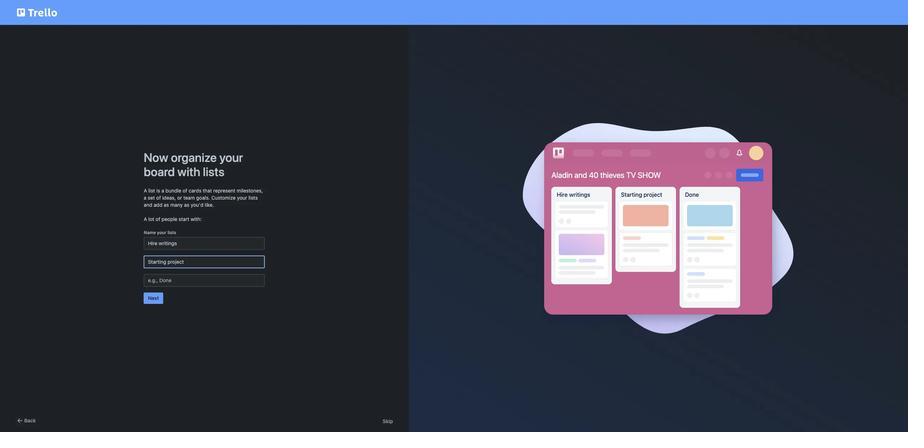 Task type: vqa. For each thing, say whether or not it's contained in the screenshot.
people
yes



Task type: describe. For each thing, give the bounding box(es) containing it.
a for a list is a bundle of cards that represent milestones, a set of ideas, or team goals. customize your lists and add as many as you'd like.
[[144, 188, 147, 194]]

a lot of people start with:
[[144, 216, 202, 222]]

skip button
[[383, 419, 393, 426]]

name your lists
[[144, 230, 176, 236]]

show
[[638, 171, 661, 180]]

lot
[[148, 216, 154, 222]]

like.
[[205, 202, 214, 208]]

now organize your board with lists
[[144, 150, 243, 179]]

aladin and 40 thieves tv show
[[552, 171, 661, 180]]

back
[[24, 418, 36, 424]]

many
[[170, 202, 183, 208]]

starting
[[621, 192, 642, 198]]

aladin
[[552, 171, 573, 180]]

people
[[162, 216, 177, 222]]

represent
[[213, 188, 235, 194]]

back button
[[16, 417, 36, 426]]

e.g., Done text field
[[144, 274, 265, 287]]

Name your lists text field
[[144, 237, 265, 250]]

writings
[[569, 192, 590, 198]]

e.g., Doing text field
[[144, 256, 265, 269]]

you'd
[[191, 202, 203, 208]]

goals.
[[196, 195, 210, 201]]

list
[[148, 188, 155, 194]]

40
[[589, 171, 599, 180]]

lists inside a list is a bundle of cards that represent milestones, a set of ideas, or team goals. customize your lists and add as many as you'd like.
[[249, 195, 258, 201]]

milestones,
[[237, 188, 263, 194]]

2 vertical spatial lists
[[168, 230, 176, 236]]

customize
[[211, 195, 236, 201]]

0 vertical spatial of
[[183, 188, 187, 194]]

set
[[148, 195, 155, 201]]

your inside now organize your board with lists
[[219, 150, 243, 165]]

name
[[144, 230, 156, 236]]

or
[[177, 195, 182, 201]]

team
[[183, 195, 195, 201]]

starting project
[[621, 192, 662, 198]]



Task type: locate. For each thing, give the bounding box(es) containing it.
organize
[[171, 150, 217, 165]]

now
[[144, 150, 168, 165]]

1 vertical spatial a
[[144, 216, 147, 222]]

and inside a list is a bundle of cards that represent milestones, a set of ideas, or team goals. customize your lists and add as many as you'd like.
[[144, 202, 152, 208]]

and down 'set' on the left top of the page
[[144, 202, 152, 208]]

done
[[685, 192, 699, 198]]

a list is a bundle of cards that represent milestones, a set of ideas, or team goals. customize your lists and add as many as you'd like.
[[144, 188, 263, 208]]

1 vertical spatial a
[[144, 195, 146, 201]]

0 horizontal spatial a
[[144, 195, 146, 201]]

and left 40
[[575, 171, 587, 180]]

0 vertical spatial and
[[575, 171, 587, 180]]

hire
[[557, 192, 568, 198]]

trello image
[[552, 146, 566, 160]]

with
[[177, 165, 200, 179]]

tv
[[626, 171, 636, 180]]

your up represent
[[219, 150, 243, 165]]

a inside a list is a bundle of cards that represent milestones, a set of ideas, or team goals. customize your lists and add as many as you'd like.
[[144, 188, 147, 194]]

a left the lot
[[144, 216, 147, 222]]

and
[[575, 171, 587, 180], [144, 202, 152, 208]]

a right is
[[162, 188, 164, 194]]

as down ideas, in the top of the page
[[164, 202, 169, 208]]

lists inside now organize your board with lists
[[203, 165, 225, 179]]

a
[[162, 188, 164, 194], [144, 195, 146, 201]]

hire writings
[[557, 192, 590, 198]]

1 horizontal spatial as
[[184, 202, 189, 208]]

lists down a lot of people start with:
[[168, 230, 176, 236]]

2 a from the top
[[144, 216, 147, 222]]

with:
[[191, 216, 202, 222]]

lists up 'that'
[[203, 165, 225, 179]]

2 vertical spatial your
[[157, 230, 166, 236]]

1 vertical spatial lists
[[249, 195, 258, 201]]

2 vertical spatial of
[[156, 216, 160, 222]]

a
[[144, 188, 147, 194], [144, 216, 147, 222]]

of up team
[[183, 188, 187, 194]]

of down is
[[156, 195, 161, 201]]

1 horizontal spatial and
[[575, 171, 587, 180]]

a left list
[[144, 188, 147, 194]]

1 a from the top
[[144, 188, 147, 194]]

of
[[183, 188, 187, 194], [156, 195, 161, 201], [156, 216, 160, 222]]

0 vertical spatial a
[[144, 188, 147, 194]]

skip
[[383, 419, 393, 425]]

0 horizontal spatial as
[[164, 202, 169, 208]]

your down milestones,
[[237, 195, 247, 201]]

ideas,
[[162, 195, 176, 201]]

start
[[179, 216, 189, 222]]

trello image
[[16, 4, 58, 21]]

lists down milestones,
[[249, 195, 258, 201]]

your right name at the bottom
[[157, 230, 166, 236]]

of right the lot
[[156, 216, 160, 222]]

0 vertical spatial a
[[162, 188, 164, 194]]

board
[[144, 165, 175, 179]]

0 vertical spatial your
[[219, 150, 243, 165]]

that
[[203, 188, 212, 194]]

lists
[[203, 165, 225, 179], [249, 195, 258, 201], [168, 230, 176, 236]]

a for a lot of people start with:
[[144, 216, 147, 222]]

as down team
[[184, 202, 189, 208]]

as
[[164, 202, 169, 208], [184, 202, 189, 208]]

2 horizontal spatial lists
[[249, 195, 258, 201]]

0 horizontal spatial and
[[144, 202, 152, 208]]

1 as from the left
[[164, 202, 169, 208]]

2 as from the left
[[184, 202, 189, 208]]

next button
[[144, 293, 163, 304]]

1 vertical spatial of
[[156, 195, 161, 201]]

project
[[644, 192, 662, 198]]

bundle
[[166, 188, 181, 194]]

your inside a list is a bundle of cards that represent milestones, a set of ideas, or team goals. customize your lists and add as many as you'd like.
[[237, 195, 247, 201]]

0 horizontal spatial lists
[[168, 230, 176, 236]]

your
[[219, 150, 243, 165], [237, 195, 247, 201], [157, 230, 166, 236]]

1 horizontal spatial a
[[162, 188, 164, 194]]

a left 'set' on the left top of the page
[[144, 195, 146, 201]]

1 horizontal spatial lists
[[203, 165, 225, 179]]

cards
[[189, 188, 201, 194]]

1 vertical spatial and
[[144, 202, 152, 208]]

thieves
[[600, 171, 625, 180]]

1 vertical spatial your
[[237, 195, 247, 201]]

0 vertical spatial lists
[[203, 165, 225, 179]]

add
[[154, 202, 162, 208]]

is
[[156, 188, 160, 194]]

next
[[148, 296, 159, 302]]



